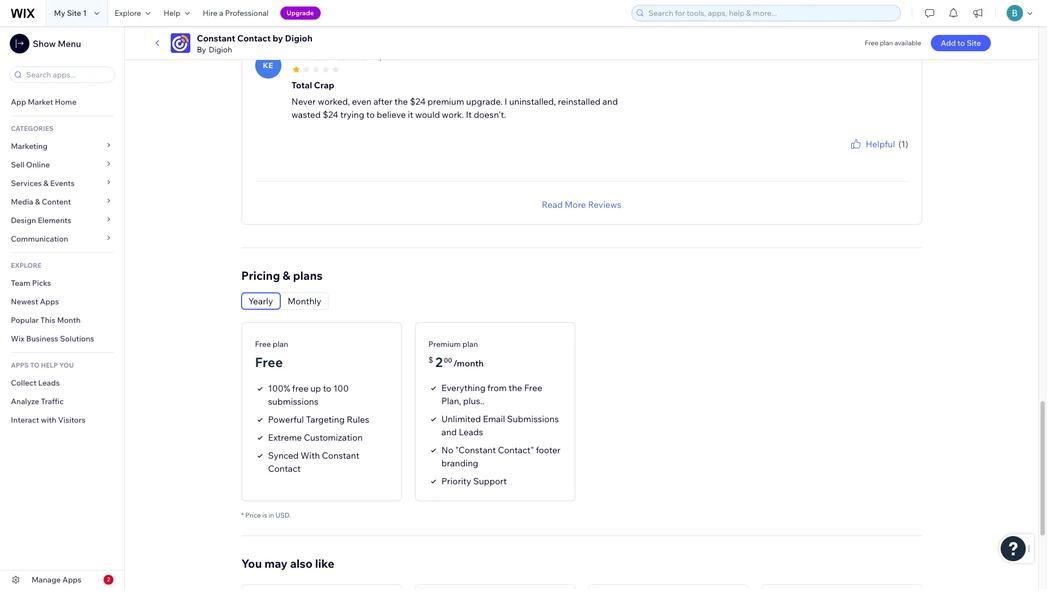 Task type: describe. For each thing, give the bounding box(es) containing it.
monthly button
[[281, 293, 328, 309]]

traffic
[[41, 397, 64, 406]]

thank you for your feedback
[[822, 150, 908, 159]]

never
[[292, 96, 316, 107]]

100%
[[268, 383, 290, 394]]

reviews
[[588, 199, 622, 210]]

pricing & plans
[[241, 268, 323, 282]]

to inside total crap never worked, even after the $24 premium upgrade. i uninstalled, reinstalled and wasted $24 trying to believe it would work. it doesn't.
[[366, 109, 375, 120]]

yearly
[[248, 295, 273, 306]]

home
[[55, 97, 77, 107]]

my site 1
[[54, 8, 87, 18]]

$ 2 00 /month
[[428, 354, 484, 370]]

marketing link
[[0, 137, 124, 155]]

"constant
[[455, 444, 496, 455]]

powerful
[[268, 414, 304, 425]]

free plan
[[255, 339, 288, 349]]

popular this month link
[[0, 311, 124, 329]]

show
[[33, 38, 56, 49]]

is
[[262, 511, 267, 519]]

also
[[290, 556, 313, 570]]

priority support
[[442, 475, 507, 486]]

content
[[42, 197, 71, 207]]

analyze traffic link
[[0, 392, 124, 411]]

plus..
[[463, 395, 485, 406]]

app
[[11, 97, 26, 107]]

branding
[[442, 457, 478, 468]]

month
[[57, 315, 81, 325]]

extreme
[[268, 432, 302, 443]]

/
[[350, 52, 353, 62]]

online
[[26, 160, 50, 170]]

constant inside constant contact by digioh by digioh
[[197, 33, 235, 44]]

footer
[[536, 444, 561, 455]]

leads inside sidebar element
[[38, 378, 60, 388]]

add
[[941, 38, 956, 48]]

upgrade button
[[280, 7, 321, 20]]

1 vertical spatial digioh
[[209, 45, 232, 55]]

for
[[855, 150, 863, 159]]

submissions
[[268, 396, 318, 407]]

design
[[11, 215, 36, 225]]

show menu button
[[10, 34, 81, 53]]

site inside button
[[967, 38, 981, 48]]

events
[[50, 178, 75, 188]]

upgrade.
[[466, 96, 503, 107]]

pricing
[[241, 268, 280, 282]]

communication
[[11, 234, 70, 244]]

i
[[505, 96, 507, 107]]

by
[[273, 33, 283, 44]]

elements
[[38, 215, 71, 225]]

and inside unlimited email submissions and leads
[[442, 426, 457, 437]]

with
[[41, 415, 56, 425]]

premium
[[428, 96, 464, 107]]

sidebar element
[[0, 26, 125, 589]]

hire a professional
[[203, 8, 269, 18]]

solutions
[[60, 334, 94, 344]]

up
[[310, 383, 321, 394]]

1 horizontal spatial 2
[[435, 354, 443, 370]]

0 vertical spatial site
[[67, 8, 81, 18]]

interact with visitors link
[[0, 411, 124, 429]]

free inside everything from the free plan, plus..
[[524, 382, 542, 393]]

the inside everything from the free plan, plus..
[[509, 382, 522, 393]]

everything
[[442, 382, 486, 393]]

manage
[[32, 575, 61, 585]]

powerful targeting rules
[[268, 414, 369, 425]]

you
[[59, 361, 74, 369]]

& for content
[[35, 197, 40, 207]]

read more reviews
[[542, 199, 622, 210]]

100
[[333, 383, 349, 394]]

synced
[[268, 450, 299, 461]]

collect leads
[[11, 378, 60, 388]]

worked,
[[318, 96, 350, 107]]

hire
[[203, 8, 218, 18]]

& for events
[[43, 178, 49, 188]]

1 horizontal spatial digioh
[[285, 33, 313, 44]]

free for free plan available
[[865, 39, 879, 47]]

Search for tools, apps, help & more... field
[[645, 5, 897, 21]]

wasted
[[292, 109, 321, 120]]

team picks
[[11, 278, 51, 288]]

design elements link
[[0, 211, 124, 230]]

1 horizontal spatial $24
[[410, 96, 426, 107]]

may
[[264, 556, 288, 570]]

* price is in usd.
[[241, 511, 291, 519]]

doesn't.
[[474, 109, 506, 120]]

2 horizontal spatial plan
[[880, 39, 893, 47]]

price
[[245, 511, 261, 519]]

media & content link
[[0, 193, 124, 211]]

this
[[40, 315, 55, 325]]

free for free
[[255, 354, 283, 370]]

kerrvillefolkfest / mar 20, 2023
[[291, 52, 401, 62]]

available
[[895, 39, 921, 47]]

read
[[542, 199, 563, 210]]

professional
[[225, 8, 269, 18]]

2 inside sidebar element
[[107, 576, 110, 583]]

contact inside constant contact by digioh by digioh
[[237, 33, 271, 44]]

/month
[[453, 358, 484, 369]]

00
[[444, 356, 452, 364]]

you
[[842, 150, 853, 159]]

design elements
[[11, 215, 71, 225]]

app market home
[[11, 97, 77, 107]]



Task type: vqa. For each thing, say whether or not it's contained in the screenshot.
Add placeholder text… field
no



Task type: locate. For each thing, give the bounding box(es) containing it.
help
[[41, 361, 58, 369]]

plan for 100% free up to 100 submissions
[[273, 339, 288, 349]]

free down free plan
[[255, 354, 283, 370]]

0 horizontal spatial the
[[395, 96, 408, 107]]

20,
[[371, 52, 382, 62]]

site right add
[[967, 38, 981, 48]]

leads down help
[[38, 378, 60, 388]]

like
[[315, 556, 334, 570]]

1 horizontal spatial site
[[967, 38, 981, 48]]

unlimited email submissions and leads
[[442, 413, 559, 437]]

plan for everything from the free plan, plus..
[[463, 339, 478, 349]]

contact inside synced with constant contact
[[268, 463, 301, 474]]

1 vertical spatial &
[[35, 197, 40, 207]]

1 horizontal spatial and
[[603, 96, 618, 107]]

hire a professional link
[[196, 0, 275, 26]]

synced with constant contact
[[268, 450, 359, 474]]

explore
[[114, 8, 141, 18]]

everything from the free plan, plus..
[[442, 382, 542, 406]]

plan left available
[[880, 39, 893, 47]]

targeting
[[306, 414, 345, 425]]

and
[[603, 96, 618, 107], [442, 426, 457, 437]]

free
[[865, 39, 879, 47], [255, 339, 271, 349], [255, 354, 283, 370], [524, 382, 542, 393]]

1 vertical spatial to
[[366, 109, 375, 120]]

0 vertical spatial constant
[[197, 33, 235, 44]]

to right up
[[323, 383, 331, 394]]

constant contact by digioh logo image
[[171, 33, 190, 53]]

services & events link
[[0, 174, 124, 193]]

your
[[865, 150, 878, 159]]

leads inside unlimited email submissions and leads
[[459, 426, 483, 437]]

free for free plan
[[255, 339, 271, 349]]

you
[[241, 556, 262, 570]]

0 horizontal spatial $24
[[323, 109, 338, 120]]

to down even
[[366, 109, 375, 120]]

help button
[[157, 0, 196, 26]]

would
[[415, 109, 440, 120]]

interact with visitors
[[11, 415, 86, 425]]

leads
[[38, 378, 60, 388], [459, 426, 483, 437]]

free down yearly button
[[255, 339, 271, 349]]

1 vertical spatial constant
[[322, 450, 359, 461]]

1 horizontal spatial apps
[[62, 575, 81, 585]]

0 vertical spatial and
[[603, 96, 618, 107]]

in
[[269, 511, 274, 519]]

2 horizontal spatial to
[[958, 38, 965, 48]]

1 vertical spatial the
[[509, 382, 522, 393]]

a
[[219, 8, 223, 18]]

1 horizontal spatial the
[[509, 382, 522, 393]]

0 horizontal spatial 2
[[107, 576, 110, 583]]

1 horizontal spatial &
[[43, 178, 49, 188]]

visitors
[[58, 415, 86, 425]]

it
[[408, 109, 413, 120]]

$24
[[410, 96, 426, 107], [323, 109, 338, 120]]

0 vertical spatial $24
[[410, 96, 426, 107]]

categories
[[11, 124, 53, 133]]

free
[[292, 383, 309, 394]]

0 horizontal spatial leads
[[38, 378, 60, 388]]

plan up 100% at the left bottom of page
[[273, 339, 288, 349]]

apps for manage apps
[[62, 575, 81, 585]]

free left available
[[865, 39, 879, 47]]

& left plans at the top left of page
[[283, 268, 290, 282]]

0 vertical spatial the
[[395, 96, 408, 107]]

add to site button
[[931, 35, 991, 51]]

constant contact by digioh by digioh
[[197, 33, 313, 55]]

apps to help you
[[11, 361, 74, 369]]

1 vertical spatial apps
[[62, 575, 81, 585]]

newest
[[11, 297, 38, 307]]

you may also like
[[241, 556, 334, 570]]

1 vertical spatial leads
[[459, 426, 483, 437]]

1 vertical spatial 2
[[107, 576, 110, 583]]

contact left by
[[237, 33, 271, 44]]

2 vertical spatial to
[[323, 383, 331, 394]]

1 horizontal spatial to
[[366, 109, 375, 120]]

unlimited
[[442, 413, 481, 424]]

plan up /month
[[463, 339, 478, 349]]

sell online link
[[0, 155, 124, 174]]

0 horizontal spatial &
[[35, 197, 40, 207]]

free plan available
[[865, 39, 921, 47]]

mar
[[355, 52, 369, 62]]

media
[[11, 197, 33, 207]]

apps up this
[[40, 297, 59, 307]]

2 right manage apps
[[107, 576, 110, 583]]

popular
[[11, 315, 39, 325]]

0 horizontal spatial to
[[323, 383, 331, 394]]

1 vertical spatial site
[[967, 38, 981, 48]]

total crap never worked, even after the $24 premium upgrade. i uninstalled, reinstalled and wasted $24 trying to believe it would work. it doesn't.
[[292, 79, 618, 120]]

and down unlimited
[[442, 426, 457, 437]]

0 horizontal spatial apps
[[40, 297, 59, 307]]

to inside button
[[958, 38, 965, 48]]

0 horizontal spatial and
[[442, 426, 457, 437]]

priority
[[442, 475, 471, 486]]

usd.
[[276, 511, 291, 519]]

apps right manage
[[62, 575, 81, 585]]

popular this month
[[11, 315, 81, 325]]

after
[[373, 96, 393, 107]]

2 right $
[[435, 354, 443, 370]]

the up it
[[395, 96, 408, 107]]

and inside total crap never worked, even after the $24 premium upgrade. i uninstalled, reinstalled and wasted $24 trying to believe it would work. it doesn't.
[[603, 96, 618, 107]]

site left 1
[[67, 8, 81, 18]]

and right the reinstalled
[[603, 96, 618, 107]]

upgrade
[[287, 9, 314, 17]]

$24 down 'worked,'
[[323, 109, 338, 120]]

2 horizontal spatial &
[[283, 268, 290, 282]]

1 vertical spatial and
[[442, 426, 457, 437]]

read more reviews button
[[542, 198, 622, 211]]

kerrvillefolkfest
[[291, 52, 348, 62]]

apps for newest apps
[[40, 297, 59, 307]]

1 vertical spatial contact
[[268, 463, 301, 474]]

1 vertical spatial $24
[[323, 109, 338, 120]]

constant up by
[[197, 33, 235, 44]]

contact down synced
[[268, 463, 301, 474]]

from
[[488, 382, 507, 393]]

yearly button
[[241, 293, 280, 309]]

newest apps
[[11, 297, 59, 307]]

thank
[[822, 150, 841, 159]]

picks
[[32, 278, 51, 288]]

$24 up it
[[410, 96, 426, 107]]

0 horizontal spatial digioh
[[209, 45, 232, 55]]

1 horizontal spatial plan
[[463, 339, 478, 349]]

with
[[301, 450, 320, 461]]

2 vertical spatial &
[[283, 268, 290, 282]]

1 horizontal spatial leads
[[459, 426, 483, 437]]

to inside 100% free up to 100 submissions
[[323, 383, 331, 394]]

0 vertical spatial to
[[958, 38, 965, 48]]

marketing
[[11, 141, 48, 151]]

to right add
[[958, 38, 965, 48]]

to
[[958, 38, 965, 48], [366, 109, 375, 120], [323, 383, 331, 394]]

analyze
[[11, 397, 39, 406]]

menu
[[58, 38, 81, 49]]

premium plan
[[428, 339, 478, 349]]

support
[[473, 475, 507, 486]]

constant down customization on the left of the page
[[322, 450, 359, 461]]

& for plans
[[283, 268, 290, 282]]

sell online
[[11, 160, 50, 170]]

0 vertical spatial &
[[43, 178, 49, 188]]

rules
[[347, 414, 369, 425]]

feedback
[[880, 150, 908, 159]]

0 horizontal spatial site
[[67, 8, 81, 18]]

plan
[[880, 39, 893, 47], [273, 339, 288, 349], [463, 339, 478, 349]]

0 horizontal spatial constant
[[197, 33, 235, 44]]

market
[[28, 97, 53, 107]]

0 vertical spatial 2
[[435, 354, 443, 370]]

plan,
[[442, 395, 461, 406]]

0 vertical spatial contact
[[237, 33, 271, 44]]

constant inside synced with constant contact
[[322, 450, 359, 461]]

explore
[[11, 261, 41, 269]]

0 horizontal spatial plan
[[273, 339, 288, 349]]

even
[[352, 96, 372, 107]]

collect leads link
[[0, 374, 124, 392]]

0 vertical spatial apps
[[40, 297, 59, 307]]

by
[[197, 45, 206, 55]]

app market home link
[[0, 93, 124, 111]]

total
[[292, 79, 312, 90]]

uninstalled,
[[509, 96, 556, 107]]

contact"
[[498, 444, 534, 455]]

1 horizontal spatial constant
[[322, 450, 359, 461]]

believe
[[377, 109, 406, 120]]

leads down unlimited
[[459, 426, 483, 437]]

free up the submissions
[[524, 382, 542, 393]]

collect
[[11, 378, 36, 388]]

0 vertical spatial digioh
[[285, 33, 313, 44]]

& right media
[[35, 197, 40, 207]]

& left events
[[43, 178, 49, 188]]

sell
[[11, 160, 24, 170]]

communication link
[[0, 230, 124, 248]]

0 vertical spatial leads
[[38, 378, 60, 388]]

Search apps... field
[[23, 67, 111, 82]]

the right from
[[509, 382, 522, 393]]

analyze traffic
[[11, 397, 64, 406]]

the inside total crap never worked, even after the $24 premium upgrade. i uninstalled, reinstalled and wasted $24 trying to believe it would work. it doesn't.
[[395, 96, 408, 107]]



